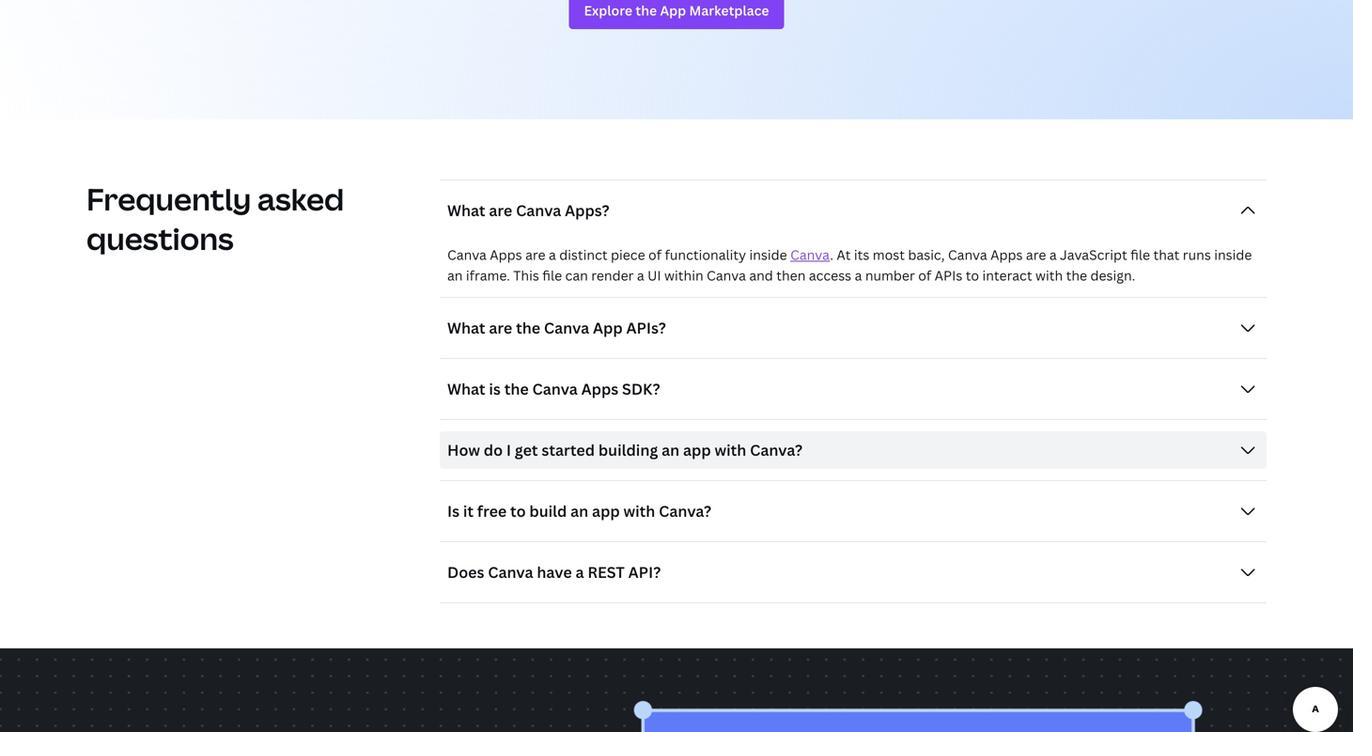 Task type: describe. For each thing, give the bounding box(es) containing it.
ui
[[648, 266, 661, 284]]

what is the canva apps sdk? button
[[440, 370, 1267, 408]]

frequently
[[86, 179, 251, 219]]

an inside dropdown button
[[571, 501, 589, 521]]

with inside dropdown button
[[624, 501, 655, 521]]

a down "its"
[[855, 266, 862, 284]]

what for what are the canva app apis?
[[447, 318, 486, 338]]

sdk?
[[622, 379, 660, 399]]

interact
[[983, 266, 1033, 284]]

at
[[837, 246, 851, 264]]

an inside the . at its most basic, canva apps are a javascript file that runs inside an iframe. this file can render a ui within canva and then access a number of apis to interact with the design.
[[447, 266, 463, 284]]

what for what are canva apps?
[[447, 200, 486, 220]]

access
[[809, 266, 852, 284]]

what are canva apps? button
[[440, 192, 1267, 229]]

how
[[447, 440, 480, 460]]

0 horizontal spatial of
[[649, 246, 662, 264]]

explore the app marketplace link
[[569, 0, 784, 29]]

canva? inside dropdown button
[[659, 501, 712, 521]]

to inside the . at its most basic, canva apps are a javascript file that runs inside an iframe. this file can render a ui within canva and then access a number of apis to interact with the design.
[[966, 266, 979, 284]]

most
[[873, 246, 905, 264]]

1 vertical spatial file
[[543, 266, 562, 284]]

does
[[447, 562, 484, 582]]

1 inside from the left
[[750, 246, 787, 264]]

frequently asked questions
[[86, 179, 344, 259]]

explore
[[584, 1, 633, 19]]

does canva have a rest api?
[[447, 562, 661, 582]]

it
[[463, 501, 474, 521]]

.
[[830, 246, 834, 264]]

within
[[665, 266, 704, 284]]

what for what is the canva apps sdk?
[[447, 379, 486, 399]]

what are the canva app apis? button
[[440, 309, 1267, 347]]

a inside "does canva have a rest api?" dropdown button
[[576, 562, 584, 582]]

building
[[599, 440, 658, 460]]

this
[[513, 266, 539, 284]]

. at its most basic, canva apps are a javascript file that runs inside an iframe. this file can render a ui within canva and then access a number of apis to interact with the design.
[[447, 246, 1252, 284]]

build
[[530, 501, 567, 521]]

a left distinct
[[549, 246, 556, 264]]

to inside dropdown button
[[510, 501, 526, 521]]

canva link
[[791, 246, 830, 264]]

canva up apis
[[948, 246, 988, 264]]

get
[[515, 440, 538, 460]]

apps inside the . at its most basic, canva apps are a javascript file that runs inside an iframe. this file can render a ui within canva and then access a number of apis to interact with the design.
[[991, 246, 1023, 264]]

apis?
[[626, 318, 666, 338]]

started
[[542, 440, 595, 460]]

apps?
[[565, 200, 610, 220]]

canva down functionality
[[707, 266, 746, 284]]

the down this
[[516, 318, 541, 338]]

0 horizontal spatial apps
[[490, 246, 522, 264]]

apis
[[935, 266, 963, 284]]

the right "explore"
[[636, 1, 657, 19]]

is it free to build an app with canva?
[[447, 501, 712, 521]]

how do i get started building an app with canva?
[[447, 440, 803, 460]]

are up this
[[525, 246, 546, 264]]



Task type: locate. For each thing, give the bounding box(es) containing it.
rest
[[588, 562, 625, 582]]

apps up interact
[[991, 246, 1023, 264]]

1 horizontal spatial an
[[571, 501, 589, 521]]

1 vertical spatial to
[[510, 501, 526, 521]]

iframe.
[[466, 266, 510, 284]]

1 horizontal spatial file
[[1131, 246, 1150, 264]]

2 what from the top
[[447, 318, 486, 338]]

render
[[591, 266, 634, 284]]

what
[[447, 200, 486, 220], [447, 318, 486, 338], [447, 379, 486, 399]]

does canva have a rest api? button
[[440, 554, 1267, 591]]

free
[[477, 501, 507, 521]]

canva left have
[[488, 562, 533, 582]]

are
[[489, 200, 512, 220], [525, 246, 546, 264], [1026, 246, 1046, 264], [489, 318, 512, 338]]

are up iframe.
[[489, 200, 512, 220]]

app inside dropdown button
[[592, 501, 620, 521]]

are inside the . at its most basic, canva apps are a javascript file that runs inside an iframe. this file can render a ui within canva and then access a number of apis to interact with the design.
[[1026, 246, 1046, 264]]

0 horizontal spatial with
[[624, 501, 655, 521]]

0 vertical spatial file
[[1131, 246, 1150, 264]]

of down basic,
[[918, 266, 932, 284]]

the inside the . at its most basic, canva apps are a javascript file that runs inside an iframe. this file can render a ui within canva and then access a number of apis to interact with the design.
[[1066, 266, 1087, 284]]

what are canva apps?
[[447, 200, 610, 220]]

1 horizontal spatial inside
[[1215, 246, 1252, 264]]

are up interact
[[1026, 246, 1046, 264]]

2 horizontal spatial an
[[662, 440, 680, 460]]

is
[[447, 501, 460, 521]]

of
[[649, 246, 662, 264], [918, 266, 932, 284]]

app
[[660, 1, 686, 19], [593, 318, 623, 338]]

number
[[865, 266, 915, 284]]

1 vertical spatial canva?
[[659, 501, 712, 521]]

1 what from the top
[[447, 200, 486, 220]]

canva?
[[750, 440, 803, 460], [659, 501, 712, 521]]

file left that
[[1131, 246, 1150, 264]]

0 vertical spatial canva?
[[750, 440, 803, 460]]

canva left apps? in the left top of the page
[[516, 200, 561, 220]]

of up ui
[[649, 246, 662, 264]]

0 horizontal spatial app
[[593, 318, 623, 338]]

that
[[1154, 246, 1180, 264]]

what left is
[[447, 379, 486, 399]]

apps up iframe.
[[490, 246, 522, 264]]

app right build
[[592, 501, 620, 521]]

what down iframe.
[[447, 318, 486, 338]]

2 inside from the left
[[1215, 246, 1252, 264]]

apps
[[490, 246, 522, 264], [991, 246, 1023, 264], [581, 379, 619, 399]]

1 vertical spatial of
[[918, 266, 932, 284]]

app inside dropdown button
[[683, 440, 711, 460]]

an left iframe.
[[447, 266, 463, 284]]

design.
[[1091, 266, 1136, 284]]

canva
[[516, 200, 561, 220], [447, 246, 487, 264], [791, 246, 830, 264], [948, 246, 988, 264], [707, 266, 746, 284], [544, 318, 589, 338], [532, 379, 578, 399], [488, 562, 533, 582]]

functionality
[[665, 246, 746, 264]]

explore the app marketplace
[[584, 1, 769, 19]]

2 vertical spatial with
[[624, 501, 655, 521]]

2 horizontal spatial with
[[1036, 266, 1063, 284]]

1 vertical spatial what
[[447, 318, 486, 338]]

1 vertical spatial app
[[592, 501, 620, 521]]

1 vertical spatial an
[[662, 440, 680, 460]]

0 vertical spatial of
[[649, 246, 662, 264]]

api?
[[628, 562, 661, 582]]

app right building
[[683, 440, 711, 460]]

questions
[[86, 218, 234, 259]]

javascript
[[1060, 246, 1128, 264]]

is it free to build an app with canva? button
[[440, 493, 1267, 530]]

0 horizontal spatial canva?
[[659, 501, 712, 521]]

0 horizontal spatial to
[[510, 501, 526, 521]]

are down iframe.
[[489, 318, 512, 338]]

inside
[[750, 246, 787, 264], [1215, 246, 1252, 264]]

what inside what are canva apps? dropdown button
[[447, 200, 486, 220]]

0 horizontal spatial file
[[543, 266, 562, 284]]

the down javascript
[[1066, 266, 1087, 284]]

runs
[[1183, 246, 1211, 264]]

do
[[484, 440, 503, 460]]

what up iframe.
[[447, 200, 486, 220]]

apps inside what is the canva apps sdk? dropdown button
[[581, 379, 619, 399]]

canva apps are a distinct piece of functionality inside canva
[[447, 246, 830, 264]]

app inside dropdown button
[[593, 318, 623, 338]]

what inside what is the canva apps sdk? dropdown button
[[447, 379, 486, 399]]

1 horizontal spatial with
[[715, 440, 747, 460]]

a left javascript
[[1050, 246, 1057, 264]]

0 horizontal spatial app
[[592, 501, 620, 521]]

to right apis
[[966, 266, 979, 284]]

piece
[[611, 246, 645, 264]]

distinct
[[559, 246, 608, 264]]

canva up then
[[791, 246, 830, 264]]

have
[[537, 562, 572, 582]]

can
[[565, 266, 588, 284]]

0 vertical spatial with
[[1036, 266, 1063, 284]]

1 horizontal spatial canva?
[[750, 440, 803, 460]]

the
[[636, 1, 657, 19], [1066, 266, 1087, 284], [516, 318, 541, 338], [504, 379, 529, 399]]

0 vertical spatial an
[[447, 266, 463, 284]]

inside up and
[[750, 246, 787, 264]]

0 horizontal spatial an
[[447, 266, 463, 284]]

with
[[1036, 266, 1063, 284], [715, 440, 747, 460], [624, 501, 655, 521]]

1 horizontal spatial to
[[966, 266, 979, 284]]

basic,
[[908, 246, 945, 264]]

a left ui
[[637, 266, 644, 284]]

0 vertical spatial app
[[683, 440, 711, 460]]

0 horizontal spatial inside
[[750, 246, 787, 264]]

an
[[447, 266, 463, 284], [662, 440, 680, 460], [571, 501, 589, 521]]

to right free
[[510, 501, 526, 521]]

canva? inside dropdown button
[[750, 440, 803, 460]]

what is the canva apps sdk?
[[447, 379, 660, 399]]

2 vertical spatial what
[[447, 379, 486, 399]]

marketplace
[[689, 1, 769, 19]]

with inside the . at its most basic, canva apps are a javascript file that runs inside an iframe. this file can render a ui within canva and then access a number of apis to interact with the design.
[[1036, 266, 1063, 284]]

what are the canva app apis?
[[447, 318, 666, 338]]

1 horizontal spatial of
[[918, 266, 932, 284]]

inside right "runs"
[[1215, 246, 1252, 264]]

app left "marketplace"
[[660, 1, 686, 19]]

3 what from the top
[[447, 379, 486, 399]]

the right is
[[504, 379, 529, 399]]

an inside dropdown button
[[662, 440, 680, 460]]

0 vertical spatial to
[[966, 266, 979, 284]]

is
[[489, 379, 501, 399]]

with inside dropdown button
[[715, 440, 747, 460]]

an right building
[[662, 440, 680, 460]]

1 vertical spatial app
[[593, 318, 623, 338]]

0 vertical spatial what
[[447, 200, 486, 220]]

2 horizontal spatial apps
[[991, 246, 1023, 264]]

app
[[683, 440, 711, 460], [592, 501, 620, 521]]

app left apis? at the left of the page
[[593, 318, 623, 338]]

file left can
[[543, 266, 562, 284]]

how do i get started building an app with canva? button
[[440, 431, 1267, 469]]

to
[[966, 266, 979, 284], [510, 501, 526, 521]]

inside inside the . at its most basic, canva apps are a javascript file that runs inside an iframe. this file can render a ui within canva and then access a number of apis to interact with the design.
[[1215, 246, 1252, 264]]

canva right is
[[532, 379, 578, 399]]

an right build
[[571, 501, 589, 521]]

i
[[506, 440, 511, 460]]

0 vertical spatial app
[[660, 1, 686, 19]]

apps left the sdk?
[[581, 379, 619, 399]]

its
[[854, 246, 870, 264]]

and
[[749, 266, 773, 284]]

a right have
[[576, 562, 584, 582]]

a
[[549, 246, 556, 264], [1050, 246, 1057, 264], [637, 266, 644, 284], [855, 266, 862, 284], [576, 562, 584, 582]]

canva up iframe.
[[447, 246, 487, 264]]

1 horizontal spatial app
[[660, 1, 686, 19]]

file
[[1131, 246, 1150, 264], [543, 266, 562, 284]]

canva down can
[[544, 318, 589, 338]]

1 vertical spatial with
[[715, 440, 747, 460]]

what inside what are the canva app apis? dropdown button
[[447, 318, 486, 338]]

1 horizontal spatial app
[[683, 440, 711, 460]]

of inside the . at its most basic, canva apps are a javascript file that runs inside an iframe. this file can render a ui within canva and then access a number of apis to interact with the design.
[[918, 266, 932, 284]]

2 vertical spatial an
[[571, 501, 589, 521]]

then
[[777, 266, 806, 284]]

asked
[[257, 179, 344, 219]]

1 horizontal spatial apps
[[581, 379, 619, 399]]



Task type: vqa. For each thing, say whether or not it's contained in the screenshot.
Canva in DROPDOWN BUTTON
yes



